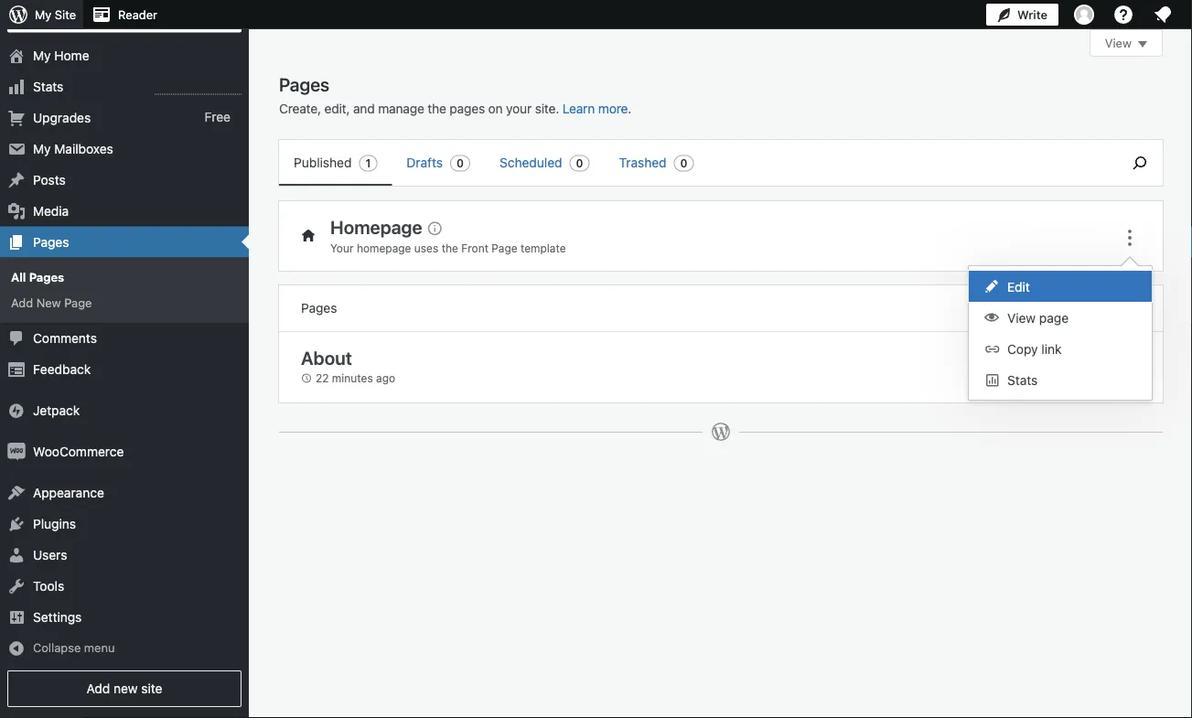 Task type: describe. For each thing, give the bounding box(es) containing it.
an
[[110, 0, 123, 9]]

create,
[[279, 101, 321, 116]]

1 vertical spatial page
[[64, 296, 92, 310]]

22
[[316, 372, 329, 385]]

learn more link
[[563, 101, 628, 116]]

free for free domain with an annual plan
[[18, 0, 41, 9]]

add new site link
[[7, 671, 242, 708]]

open search image
[[1118, 152, 1164, 174]]

users
[[33, 548, 67, 563]]

site
[[141, 682, 163, 697]]

view page button
[[970, 302, 1153, 333]]

.
[[628, 101, 632, 116]]

posts link
[[0, 165, 249, 196]]

add for add new site
[[86, 682, 110, 697]]

view button
[[1090, 29, 1164, 57]]

img image for jetpack
[[7, 402, 26, 420]]

add new page link
[[0, 290, 249, 316]]

stats button
[[970, 364, 1153, 395]]

new for page
[[1084, 302, 1105, 315]]

and
[[353, 101, 375, 116]]

domain
[[44, 0, 82, 9]]

edit
[[1008, 280, 1031, 295]]

all pages
[[11, 270, 64, 284]]

copy link
[[1008, 342, 1062, 357]]

add new page link
[[1053, 296, 1142, 321]]

published
[[294, 155, 352, 170]]

collapse menu link
[[0, 634, 249, 664]]

0 for drafts
[[457, 157, 464, 170]]

menu
[[84, 641, 115, 655]]

pages inside pages create, edit, and manage the pages on your site. learn more .
[[279, 73, 330, 95]]

menu inside main content
[[279, 140, 1109, 186]]

0 for trashed
[[681, 157, 688, 170]]

copy link button
[[970, 333, 1153, 364]]

about link
[[301, 347, 352, 368]]

ago
[[376, 372, 396, 385]]

feedback
[[33, 362, 91, 377]]

annual plan
[[18, 12, 77, 25]]

all pages link
[[0, 264, 249, 290]]

collapse
[[33, 641, 81, 655]]

tools link
[[0, 571, 249, 602]]

media
[[33, 203, 69, 219]]

woocommerce link
[[0, 437, 249, 468]]

pages link
[[0, 227, 249, 258]]

add new page
[[11, 296, 92, 310]]

my for my home
[[33, 48, 51, 63]]

collapse menu
[[33, 641, 115, 655]]

your
[[506, 101, 532, 116]]

template
[[521, 241, 566, 254]]

add new site
[[86, 682, 163, 697]]

homepage
[[330, 216, 423, 238]]

site
[[55, 8, 76, 22]]

free domain with an annual plan link
[[7, 0, 242, 33]]

appearance
[[33, 486, 104, 501]]

woocommerce
[[33, 445, 124, 460]]

view page
[[1008, 311, 1069, 326]]

comments
[[33, 331, 97, 346]]

about
[[301, 347, 352, 368]]

with
[[85, 0, 107, 9]]

free domain with an annual plan
[[18, 0, 123, 25]]

manage
[[378, 101, 425, 116]]

closed image
[[1139, 41, 1148, 48]]

minutes
[[332, 372, 373, 385]]

link
[[1042, 342, 1062, 357]]

1
[[366, 157, 371, 170]]

stats link
[[0, 71, 249, 102]]

drafts
[[407, 155, 443, 170]]

page inside main content
[[1109, 302, 1134, 315]]

add for add new page
[[11, 296, 33, 310]]

new for site
[[114, 682, 138, 697]]

your homepage uses the front page template
[[330, 241, 566, 254]]

copy
[[1008, 342, 1039, 357]]

appearance link
[[0, 478, 249, 509]]

help image
[[1113, 4, 1135, 26]]

0 vertical spatial stats
[[33, 79, 63, 94]]

on
[[489, 101, 503, 116]]

toggle menu image
[[1120, 227, 1142, 249]]

menu inside tooltip
[[970, 266, 1153, 400]]

write
[[1018, 8, 1048, 22]]

new
[[36, 296, 61, 310]]

users link
[[0, 540, 249, 571]]

reader
[[118, 8, 157, 22]]

learn more
[[563, 101, 628, 116]]

add for add new page
[[1061, 302, 1081, 315]]

feedback link
[[0, 354, 249, 386]]

plugins link
[[0, 509, 249, 540]]

view for view page
[[1008, 311, 1036, 326]]

settings link
[[0, 602, 249, 634]]

my profile image
[[1075, 5, 1095, 25]]



Task type: vqa. For each thing, say whether or not it's contained in the screenshot.
a corresponding to Buy a custom domain , map a domain you already own, or redirect this site.
no



Task type: locate. For each thing, give the bounding box(es) containing it.
0 right scheduled
[[576, 157, 584, 170]]

img image
[[7, 402, 26, 420], [7, 443, 26, 462]]

plugins
[[33, 517, 76, 532]]

0 horizontal spatial 0
[[457, 157, 464, 170]]

0 horizontal spatial page
[[1040, 311, 1069, 326]]

page down toggle menu 'icon'
[[1109, 302, 1134, 315]]

stats down 'my home'
[[33, 79, 63, 94]]

menu containing published
[[279, 140, 1109, 186]]

1 vertical spatial menu
[[970, 266, 1153, 400]]

0
[[457, 157, 464, 170], [576, 157, 584, 170], [681, 157, 688, 170]]

0 vertical spatial my
[[35, 8, 52, 22]]

trashed
[[619, 155, 667, 170]]

pages
[[450, 101, 485, 116]]

pages create, edit, and manage the pages on your site. learn more .
[[279, 73, 632, 116]]

2 0 from the left
[[576, 157, 584, 170]]

uses
[[415, 241, 439, 254]]

2 horizontal spatial add
[[1061, 302, 1081, 315]]

highest hourly views 0 image
[[155, 83, 242, 95]]

1 img image from the top
[[7, 402, 26, 420]]

0 vertical spatial new
[[1084, 302, 1105, 315]]

img image left jetpack
[[7, 402, 26, 420]]

page
[[492, 241, 518, 254], [64, 296, 92, 310]]

0 vertical spatial page
[[492, 241, 518, 254]]

jetpack link
[[0, 396, 249, 427]]

menu
[[279, 140, 1109, 186], [970, 266, 1153, 400]]

the
[[428, 101, 447, 116], [442, 241, 459, 254]]

pages up new
[[29, 270, 64, 284]]

my left home
[[33, 48, 51, 63]]

1 vertical spatial free
[[205, 110, 231, 125]]

my for my site
[[35, 8, 52, 22]]

0 vertical spatial menu
[[279, 140, 1109, 186]]

1 vertical spatial new
[[114, 682, 138, 697]]

free
[[18, 0, 41, 9], [205, 110, 231, 125]]

view for view
[[1106, 36, 1132, 50]]

1 horizontal spatial stats
[[1008, 373, 1038, 388]]

all
[[11, 270, 26, 284]]

main content
[[279, 29, 1164, 541]]

my site link
[[0, 0, 83, 29]]

1 vertical spatial the
[[442, 241, 459, 254]]

my site
[[35, 8, 76, 22]]

1 horizontal spatial page
[[492, 241, 518, 254]]

1 horizontal spatial page
[[1109, 302, 1134, 315]]

stats down copy
[[1008, 373, 1038, 388]]

new inside add new site link
[[114, 682, 138, 697]]

page up copy link button
[[1040, 311, 1069, 326]]

1 horizontal spatial new
[[1084, 302, 1105, 315]]

view
[[1106, 36, 1132, 50], [1008, 311, 1036, 326]]

0 horizontal spatial page
[[64, 296, 92, 310]]

view left closed image
[[1106, 36, 1132, 50]]

add new page
[[1061, 302, 1134, 315]]

0 vertical spatial view
[[1106, 36, 1132, 50]]

my left site
[[35, 8, 52, 22]]

img image for woocommerce
[[7, 443, 26, 462]]

1 horizontal spatial add
[[86, 682, 110, 697]]

homepage link
[[330, 216, 450, 238]]

free for free
[[205, 110, 231, 125]]

1 vertical spatial view
[[1008, 311, 1036, 326]]

homepage
[[357, 241, 411, 254]]

reader link
[[83, 0, 165, 29]]

img image left woocommerce
[[7, 443, 26, 462]]

pages up about "link" on the left of the page
[[301, 301, 337, 316]]

my mailboxes
[[33, 141, 113, 156]]

manage your notifications image
[[1153, 4, 1175, 26]]

0 vertical spatial the
[[428, 101, 447, 116]]

your
[[330, 241, 354, 254]]

the right uses
[[442, 241, 459, 254]]

1 vertical spatial my
[[33, 48, 51, 63]]

the inside pages create, edit, and manage the pages on your site. learn more .
[[428, 101, 447, 116]]

site.
[[535, 101, 559, 116]]

None search field
[[1118, 140, 1164, 186]]

2 vertical spatial my
[[33, 141, 51, 156]]

img image inside woocommerce link
[[7, 443, 26, 462]]

my for my mailboxes
[[33, 141, 51, 156]]

img image inside jetpack link
[[7, 402, 26, 420]]

free inside free domain with an annual plan
[[18, 0, 41, 9]]

tools
[[33, 579, 64, 594]]

page
[[1109, 302, 1134, 315], [1040, 311, 1069, 326]]

mailboxes
[[54, 141, 113, 156]]

more information image
[[426, 219, 443, 236]]

edit,
[[325, 101, 350, 116]]

new
[[1084, 302, 1105, 315], [114, 682, 138, 697]]

free down highest hourly views 0 image
[[205, 110, 231, 125]]

page right new
[[64, 296, 92, 310]]

22 minutes ago
[[316, 372, 396, 385]]

view inside main content
[[1106, 36, 1132, 50]]

front
[[462, 241, 489, 254]]

stats
[[33, 79, 63, 94], [1008, 373, 1038, 388]]

jetpack
[[33, 403, 80, 418]]

1 horizontal spatial free
[[205, 110, 231, 125]]

0 right the trashed
[[681, 157, 688, 170]]

0 horizontal spatial add
[[11, 296, 33, 310]]

free up annual plan
[[18, 0, 41, 9]]

my up posts
[[33, 141, 51, 156]]

new inside add new page link
[[1084, 302, 1105, 315]]

1 0 from the left
[[457, 157, 464, 170]]

1 vertical spatial stats
[[1008, 373, 1038, 388]]

0 right drafts
[[457, 157, 464, 170]]

2 horizontal spatial 0
[[681, 157, 688, 170]]

my home link
[[0, 40, 249, 71]]

0 horizontal spatial new
[[114, 682, 138, 697]]

page inside button
[[1040, 311, 1069, 326]]

1 horizontal spatial view
[[1106, 36, 1132, 50]]

view inside tooltip
[[1008, 311, 1036, 326]]

22 minutes ago link
[[301, 370, 406, 387]]

new up copy link button
[[1084, 302, 1105, 315]]

posts
[[33, 172, 66, 187]]

1 vertical spatial img image
[[7, 443, 26, 462]]

2 img image from the top
[[7, 443, 26, 462]]

upgrades
[[33, 110, 91, 125]]

my home
[[33, 48, 89, 63]]

0 horizontal spatial stats
[[33, 79, 63, 94]]

page right front
[[492, 241, 518, 254]]

settings
[[33, 610, 82, 625]]

0 horizontal spatial free
[[18, 0, 41, 9]]

pages down media
[[33, 235, 69, 250]]

free domain with an annual plan button
[[0, 0, 249, 33]]

pages up the create,
[[279, 73, 330, 95]]

home
[[54, 48, 89, 63]]

tooltip
[[959, 256, 1154, 401]]

write link
[[987, 0, 1059, 29]]

the left the pages
[[428, 101, 447, 116]]

0 for scheduled
[[576, 157, 584, 170]]

comments link
[[0, 323, 249, 354]]

0 vertical spatial img image
[[7, 402, 26, 420]]

new left site on the bottom of the page
[[114, 682, 138, 697]]

0 horizontal spatial view
[[1008, 311, 1036, 326]]

0 vertical spatial free
[[18, 0, 41, 9]]

my mailboxes link
[[0, 133, 249, 165]]

scheduled
[[500, 155, 563, 170]]

menu containing edit
[[970, 266, 1153, 400]]

stats inside button
[[1008, 373, 1038, 388]]

1 horizontal spatial 0
[[576, 157, 584, 170]]

edit link
[[970, 271, 1153, 302]]

3 0 from the left
[[681, 157, 688, 170]]

tooltip containing edit
[[959, 256, 1154, 401]]

media link
[[0, 196, 249, 227]]

my
[[35, 8, 52, 22], [33, 48, 51, 63], [33, 141, 51, 156]]

view up copy
[[1008, 311, 1036, 326]]

main content containing pages
[[279, 29, 1164, 541]]



